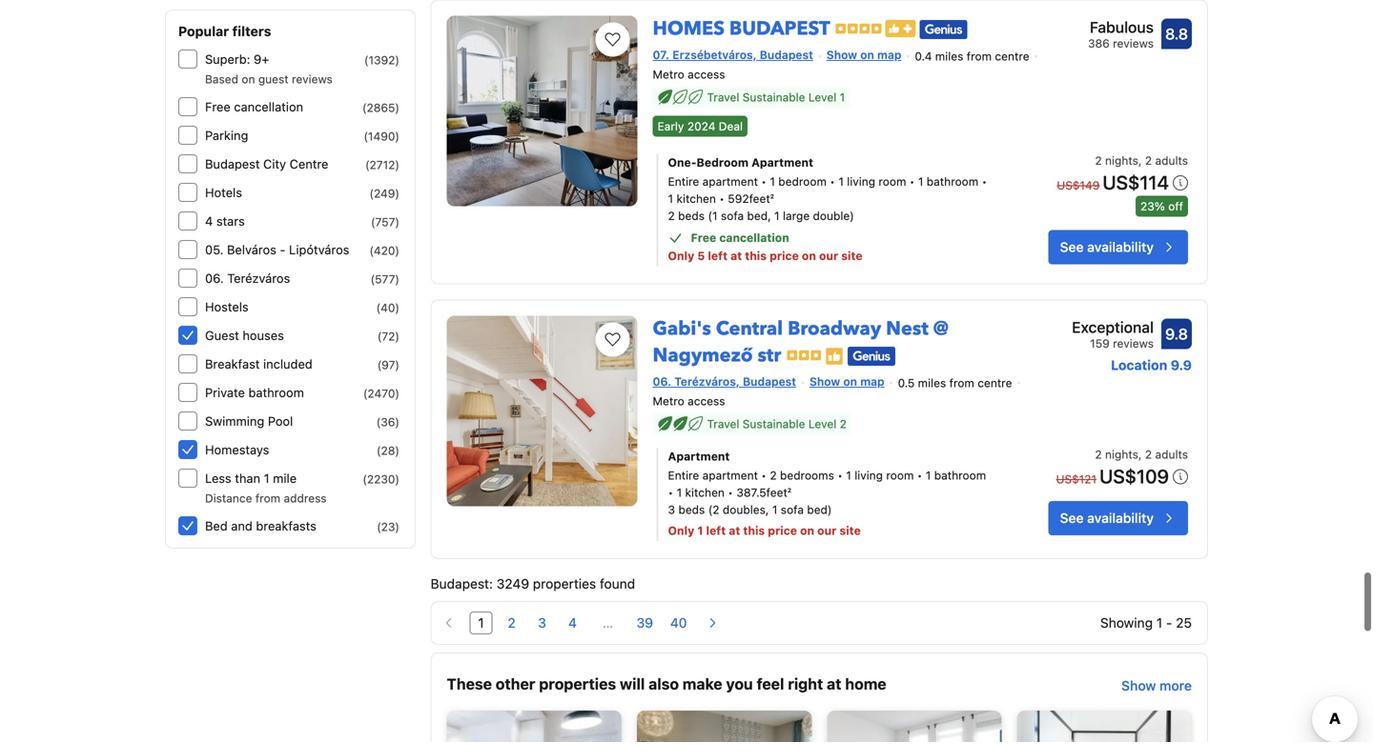 Task type: locate. For each thing, give the bounding box(es) containing it.
5
[[697, 249, 705, 263]]

travel for central
[[707, 418, 739, 431]]

beds inside apartment entire apartment • 2 bedrooms • 1 living room • 1 bathroom • 1 kitchen • 387.5feet² 3 beds (2 doubles, 1 sofa bed) only 1 left at this price on our site
[[678, 504, 705, 517]]

swimming
[[205, 414, 264, 429]]

see availability down 23%
[[1060, 239, 1154, 255]]

room down apartment link
[[886, 469, 914, 483]]

homes budapest image
[[447, 16, 638, 206]]

0 horizontal spatial apartment
[[668, 450, 730, 464]]

1 vertical spatial see availability
[[1060, 511, 1154, 527]]

1 vertical spatial our
[[817, 525, 837, 538]]

travel down 06. terézváros, budapest
[[707, 418, 739, 431]]

4 for 4
[[568, 616, 577, 631]]

- right belváros
[[280, 243, 286, 257]]

1 horizontal spatial free cancellation
[[691, 231, 789, 245]]

kitchen
[[677, 192, 716, 205], [685, 486, 725, 500]]

access inside 0.4 miles from centre metro access
[[688, 68, 725, 81]]

sofa left bed)
[[781, 504, 804, 517]]

•
[[761, 175, 767, 188], [830, 175, 835, 188], [910, 175, 915, 188], [982, 175, 987, 188], [719, 192, 725, 205], [761, 469, 767, 483], [838, 469, 843, 483], [917, 469, 923, 483], [668, 486, 673, 500], [728, 486, 733, 500]]

1 horizontal spatial -
[[1166, 616, 1172, 631]]

1 vertical spatial 4
[[568, 616, 577, 631]]

0 vertical spatial free
[[205, 100, 231, 114]]

kitchen up '(2'
[[685, 486, 725, 500]]

show down gabi's central broadway nest @ nagymező str
[[810, 375, 840, 389]]

0 vertical spatial sofa
[[721, 209, 744, 223]]

see availability link down 23%
[[1049, 230, 1188, 265]]

see down us$121
[[1060, 511, 1084, 527]]

0 vertical spatial room
[[879, 175, 906, 188]]

reviews for fabulous
[[1113, 37, 1154, 50]]

1 vertical spatial show on map
[[810, 375, 885, 389]]

sustainable for budapest
[[743, 91, 805, 104]]

2 entire from the top
[[668, 469, 699, 483]]

at right 5
[[731, 249, 742, 263]]

1 2 nights , 2 adults from the top
[[1095, 154, 1188, 167]]

1 vertical spatial beds
[[678, 504, 705, 517]]

metro for homes budapest
[[653, 68, 684, 81]]

left right 5
[[708, 249, 728, 263]]

0 vertical spatial -
[[280, 243, 286, 257]]

3 left '(2'
[[668, 504, 675, 517]]

1 , from the top
[[1139, 154, 1142, 167]]

fabulous element
[[1088, 16, 1154, 39]]

1 apartment from the top
[[703, 175, 758, 188]]

our down double)
[[819, 249, 838, 263]]

…
[[603, 616, 613, 631]]

centre left 386
[[995, 49, 1030, 63]]

1 vertical spatial kitchen
[[685, 486, 725, 500]]

1 horizontal spatial cancellation
[[719, 231, 789, 245]]

06.
[[205, 271, 224, 286], [653, 375, 671, 389]]

cancellation down based on guest reviews
[[234, 100, 303, 114]]

1 nights from the top
[[1105, 154, 1139, 167]]

1 vertical spatial availability
[[1087, 511, 1154, 527]]

0 vertical spatial ,
[[1139, 154, 1142, 167]]

1 vertical spatial living
[[855, 469, 883, 483]]

miles inside 0.4 miles from centre metro access
[[935, 49, 964, 63]]

this down the doubles,
[[743, 525, 765, 538]]

0 vertical spatial living
[[847, 175, 875, 188]]

this
[[745, 249, 767, 263], [743, 525, 765, 538]]

2 see availability link from the top
[[1049, 502, 1188, 536]]

see availability for us$109
[[1060, 511, 1154, 527]]

0.4 miles from centre metro access
[[653, 49, 1030, 81]]

miles right 0.5
[[918, 376, 946, 390]]

0 vertical spatial see availability link
[[1049, 230, 1188, 265]]

site down double)
[[841, 249, 863, 263]]

see availability link down us$109
[[1049, 502, 1188, 536]]

reviews right guest
[[292, 72, 333, 86]]

our inside apartment entire apartment • 2 bedrooms • 1 living room • 1 bathroom • 1 kitchen • 387.5feet² 3 beds (2 doubles, 1 sofa bed) only 1 left at this price on our site
[[817, 525, 837, 538]]

right
[[788, 676, 823, 694]]

1 sustainable from the top
[[743, 91, 805, 104]]

2 up us$109
[[1145, 448, 1152, 462]]

39 button
[[632, 612, 658, 635]]

budapest down budapest
[[760, 48, 813, 61]]

2 button
[[500, 612, 523, 635]]

bed)
[[807, 504, 832, 517]]

kitchen inside apartment entire apartment • 2 bedrooms • 1 living room • 1 bathroom • 1 kitchen • 387.5feet² 3 beds (2 doubles, 1 sofa bed) only 1 left at this price on our site
[[685, 486, 725, 500]]

1 vertical spatial -
[[1166, 616, 1172, 631]]

4 stars
[[205, 214, 245, 228]]

budapest for gabi's central broadway nest @ nagymező str
[[743, 375, 796, 389]]

from inside 0.4 miles from centre metro access
[[967, 49, 992, 63]]

1 vertical spatial access
[[688, 395, 725, 408]]

06. for 06. terézváros, budapest
[[653, 375, 671, 389]]

1 vertical spatial properties
[[539, 676, 616, 694]]

1 vertical spatial sustainable
[[743, 418, 805, 431]]

2 adults from the top
[[1155, 448, 1188, 462]]

4 inside button
[[568, 616, 577, 631]]

travel sustainable level 1
[[707, 91, 845, 104]]

gabi's central broadway nest @ nagymező str
[[653, 316, 949, 369]]

25
[[1176, 616, 1192, 631]]

2 nights from the top
[[1105, 448, 1139, 462]]

1 level from the top
[[809, 91, 837, 104]]

miles
[[935, 49, 964, 63], [918, 376, 946, 390]]

one-bedroom apartment
[[668, 156, 813, 169]]

sustainable
[[743, 91, 805, 104], [743, 418, 805, 431]]

level up apartment link
[[809, 418, 837, 431]]

, up 'us$114'
[[1139, 154, 1142, 167]]

2 access from the top
[[688, 395, 725, 408]]

1 vertical spatial budapest
[[205, 157, 260, 171]]

sustainable up the bedrooms at right bottom
[[743, 418, 805, 431]]

nights
[[1105, 154, 1139, 167], [1105, 448, 1139, 462]]

from inside 0.5 miles from centre metro access
[[949, 376, 975, 390]]

bedroom
[[697, 156, 749, 169]]

reviews down "fabulous"
[[1113, 37, 1154, 50]]

room down one-bedroom apartment link
[[879, 175, 906, 188]]

1 vertical spatial sofa
[[781, 504, 804, 517]]

1 see from the top
[[1060, 239, 1084, 255]]

left
[[708, 249, 728, 263], [706, 525, 726, 538]]

show on map for budapest
[[827, 48, 902, 61]]

budapest for homes budapest
[[760, 48, 813, 61]]

living inside "entire apartment • 1 bedroom • 1 living room • 1 bathroom • 1 kitchen • 592feet² 2 beds (1 sofa bed, 1 large double)"
[[847, 175, 875, 188]]

bathroom
[[927, 175, 979, 188], [248, 386, 304, 400], [934, 469, 986, 483]]

0 vertical spatial entire
[[668, 175, 699, 188]]

1 access from the top
[[688, 68, 725, 81]]

0 vertical spatial nights
[[1105, 154, 1139, 167]]

0 vertical spatial bathroom
[[927, 175, 979, 188]]

2 2 nights , 2 adults from the top
[[1095, 448, 1188, 462]]

(28)
[[377, 444, 400, 458]]

0 vertical spatial properties
[[533, 577, 596, 592]]

kitchen up (1
[[677, 192, 716, 205]]

scored 9.8 element
[[1162, 319, 1192, 349]]

show for central
[[810, 375, 840, 389]]

apartment up the doubles,
[[703, 469, 758, 483]]

you
[[726, 676, 753, 694]]

1 vertical spatial map
[[860, 375, 885, 389]]

cancellation up the "only 5 left at this price on our site"
[[719, 231, 789, 245]]

0 vertical spatial kitchen
[[677, 192, 716, 205]]

nest
[[886, 316, 929, 342]]

2 metro from the top
[[653, 395, 684, 408]]

only inside apartment entire apartment • 2 bedrooms • 1 living room • 1 bathroom • 1 kitchen • 387.5feet² 3 beds (2 doubles, 1 sofa bed) only 1 left at this price on our site
[[668, 525, 694, 538]]

this down bed,
[[745, 249, 767, 263]]

0 horizontal spatial 06.
[[205, 271, 224, 286]]

2
[[1095, 154, 1102, 167], [1145, 154, 1152, 167], [668, 209, 675, 223], [840, 418, 847, 431], [1095, 448, 1102, 462], [1145, 448, 1152, 462], [770, 469, 777, 483], [508, 616, 516, 631]]

2 sustainable from the top
[[743, 418, 805, 431]]

1 vertical spatial see availability link
[[1049, 502, 1188, 536]]

breakfast included
[[205, 357, 313, 371]]

budapest down "str" at right top
[[743, 375, 796, 389]]

1 travel from the top
[[707, 91, 739, 104]]

2 , from the top
[[1139, 448, 1142, 462]]

0 horizontal spatial -
[[280, 243, 286, 257]]

apartment link
[[668, 448, 990, 466]]

0 vertical spatial apartment
[[752, 156, 813, 169]]

0 vertical spatial cancellation
[[234, 100, 303, 114]]

show on map down broadway
[[810, 375, 885, 389]]

distance from address
[[205, 492, 327, 505]]

0 vertical spatial 06.
[[205, 271, 224, 286]]

reviews inside exceptional 159 reviews
[[1113, 337, 1154, 350]]

2024
[[687, 120, 716, 133]]

level down 0.4 miles from centre metro access
[[809, 91, 837, 104]]

miles right 0.4
[[935, 49, 964, 63]]

1 vertical spatial this
[[743, 525, 765, 538]]

0 vertical spatial see availability
[[1060, 239, 1154, 255]]

exceptional 159 reviews
[[1072, 318, 1154, 350]]

map for gabi's central broadway nest @ nagymező str
[[860, 375, 885, 389]]

from down mile
[[255, 492, 280, 505]]

1 entire from the top
[[668, 175, 699, 188]]

centre right 0.5
[[978, 376, 1012, 390]]

1 horizontal spatial 3
[[668, 504, 675, 517]]

2 right 1 button
[[508, 616, 516, 631]]

show more link
[[1114, 670, 1200, 704]]

apartment inside apartment entire apartment • 2 bedrooms • 1 living room • 1 bathroom • 1 kitchen • 387.5feet² 3 beds (2 doubles, 1 sofa bed) only 1 left at this price on our site
[[703, 469, 758, 483]]

map left 0.5
[[860, 375, 885, 389]]

apartment up bedroom
[[752, 156, 813, 169]]

show on map for central
[[810, 375, 885, 389]]

adults up us$109
[[1155, 448, 1188, 462]]

at
[[731, 249, 742, 263], [729, 525, 740, 538], [827, 676, 842, 694]]

showing 1 - 25
[[1100, 616, 1192, 631]]

, for us$114
[[1139, 154, 1142, 167]]

free
[[205, 100, 231, 114], [691, 231, 716, 245]]

0 vertical spatial adults
[[1155, 154, 1188, 167]]

apartment
[[752, 156, 813, 169], [668, 450, 730, 464]]

1 vertical spatial adults
[[1155, 448, 1188, 462]]

deal
[[719, 120, 743, 133]]

2 beds from the top
[[678, 504, 705, 517]]

centre inside 0.4 miles from centre metro access
[[995, 49, 1030, 63]]

on down superb: 9+
[[242, 72, 255, 86]]

0 vertical spatial beds
[[678, 209, 705, 223]]

0 vertical spatial availability
[[1087, 239, 1154, 255]]

2 nights , 2 adults up us$109
[[1095, 448, 1188, 462]]

double)
[[813, 209, 854, 223]]

- inside page region
[[1166, 616, 1172, 631]]

nights up us$109
[[1105, 448, 1139, 462]]

see availability down us$121
[[1060, 511, 1154, 527]]

living down one-bedroom apartment link
[[847, 175, 875, 188]]

room inside "entire apartment • 1 bedroom • 1 living room • 1 bathroom • 1 kitchen • 592feet² 2 beds (1 sofa bed, 1 large double)"
[[879, 175, 906, 188]]

on down bed)
[[800, 525, 814, 538]]

1 horizontal spatial 06.
[[653, 375, 671, 389]]

0 vertical spatial level
[[809, 91, 837, 104]]

scored 8.8 element
[[1162, 19, 1192, 49]]

at down the doubles,
[[729, 525, 740, 538]]

06. left terézváros,
[[653, 375, 671, 389]]

apartment up '(2'
[[668, 450, 730, 464]]

nights up 'us$114'
[[1105, 154, 1139, 167]]

1 vertical spatial nights
[[1105, 448, 1139, 462]]

1 vertical spatial price
[[768, 525, 797, 538]]

centre for gabi's central broadway nest @ nagymező str
[[978, 376, 1012, 390]]

(72)
[[377, 330, 400, 343]]

bedrooms
[[780, 469, 834, 483]]

show more
[[1122, 679, 1192, 694]]

0 horizontal spatial cancellation
[[234, 100, 303, 114]]

access down erzsébetváros,
[[688, 68, 725, 81]]

location
[[1111, 358, 1168, 373]]

0 vertical spatial see
[[1060, 239, 1084, 255]]

- for belváros
[[280, 243, 286, 257]]

2 nights , 2 adults
[[1095, 154, 1188, 167], [1095, 448, 1188, 462]]

budapest
[[760, 48, 813, 61], [205, 157, 260, 171], [743, 375, 796, 389]]

(1
[[708, 209, 718, 223]]

2 left (1
[[668, 209, 675, 223]]

- left 25
[[1166, 616, 1172, 631]]

2 vertical spatial at
[[827, 676, 842, 694]]

kitchen inside "entire apartment • 1 bedroom • 1 living room • 1 bathroom • 1 kitchen • 592feet² 2 beds (1 sofa bed, 1 large double)"
[[677, 192, 716, 205]]

1 vertical spatial 06.
[[653, 375, 671, 389]]

private bathroom
[[205, 386, 304, 400]]

address
[[284, 492, 327, 505]]

, up us$109
[[1139, 448, 1142, 462]]

0 vertical spatial sustainable
[[743, 91, 805, 104]]

0 vertical spatial show
[[827, 48, 857, 61]]

0 horizontal spatial 3
[[538, 616, 546, 631]]

1 adults from the top
[[1155, 154, 1188, 167]]

travel up deal
[[707, 91, 739, 104]]

us$114
[[1103, 171, 1169, 194]]

apartment down bedroom
[[703, 175, 758, 188]]

price down large
[[770, 249, 799, 263]]

off
[[1168, 200, 1183, 213]]

0 vertical spatial miles
[[935, 49, 964, 63]]

1 vertical spatial free
[[691, 231, 716, 245]]

site inside apartment entire apartment • 2 bedrooms • 1 living room • 1 bathroom • 1 kitchen • 387.5feet² 3 beds (2 doubles, 1 sofa bed) only 1 left at this price on our site
[[840, 525, 861, 538]]

2 only from the top
[[668, 525, 694, 538]]

beds left (1
[[678, 209, 705, 223]]

0 horizontal spatial 4
[[205, 214, 213, 228]]

from right 0.5
[[949, 376, 975, 390]]

0 vertical spatial budapest
[[760, 48, 813, 61]]

early 2024 deal
[[658, 120, 743, 133]]

2 availability from the top
[[1087, 511, 1154, 527]]

2 apartment from the top
[[703, 469, 758, 483]]

access
[[688, 68, 725, 81], [688, 395, 725, 408]]

2 see availability from the top
[[1060, 511, 1154, 527]]

1 vertical spatial ,
[[1139, 448, 1142, 462]]

miles inside 0.5 miles from centre metro access
[[918, 376, 946, 390]]

1 vertical spatial at
[[729, 525, 740, 538]]

1 metro from the top
[[653, 68, 684, 81]]

4 right 3 button
[[568, 616, 577, 631]]

sofa right (1
[[721, 209, 744, 223]]

1 vertical spatial 2 nights , 2 adults
[[1095, 448, 1188, 462]]

1 horizontal spatial 4
[[568, 616, 577, 631]]

level for budapest
[[809, 91, 837, 104]]

reviews inside fabulous 386 reviews
[[1113, 37, 1154, 50]]

(2865)
[[362, 101, 400, 114]]

(757)
[[371, 216, 400, 229]]

access down terézváros,
[[688, 395, 725, 408]]

at right right
[[827, 676, 842, 694]]

hostels
[[205, 300, 249, 314]]

sustainable up deal
[[743, 91, 805, 104]]

metro down terézváros,
[[653, 395, 684, 408]]

group
[[432, 607, 730, 641]]

1 vertical spatial metro
[[653, 395, 684, 408]]

beds
[[678, 209, 705, 223], [678, 504, 705, 517]]

3 right 2 button
[[538, 616, 546, 631]]

map
[[877, 48, 902, 61], [860, 375, 885, 389]]

386
[[1088, 37, 1110, 50]]

0 vertical spatial show on map
[[827, 48, 902, 61]]

living inside apartment entire apartment • 2 bedrooms • 1 living room • 1 bathroom • 1 kitchen • 387.5feet² 3 beds (2 doubles, 1 sofa bed) only 1 left at this price on our site
[[855, 469, 883, 483]]

only
[[668, 249, 694, 263], [668, 525, 694, 538]]

9+
[[254, 52, 269, 66]]

only up 40
[[668, 525, 694, 538]]

2 see from the top
[[1060, 511, 1084, 527]]

adults up 'us$114'
[[1155, 154, 1188, 167]]

on inside apartment entire apartment • 2 bedrooms • 1 living room • 1 bathroom • 1 kitchen • 387.5feet² 3 beds (2 doubles, 1 sofa bed) only 1 left at this price on our site
[[800, 525, 814, 538]]

2 up "us$149"
[[1095, 154, 1102, 167]]

show on map down this property is part of our preferred plus programme. it is committed to providing outstanding service and excellent value. it will pay us a higher commission if you make a booking. icon
[[827, 48, 902, 61]]

travel for budapest
[[707, 91, 739, 104]]

1 vertical spatial apartment
[[703, 469, 758, 483]]

0 vertical spatial 4
[[205, 214, 213, 228]]

gabi's central broadway nest @ nagymező str link
[[653, 308, 949, 369]]

0 vertical spatial free cancellation
[[205, 100, 303, 114]]

06. down 05.
[[205, 271, 224, 286]]

2 travel from the top
[[707, 418, 739, 431]]

06. for 06. terézváros
[[205, 271, 224, 286]]

from right 0.4
[[967, 49, 992, 63]]

1 vertical spatial see
[[1060, 511, 1084, 527]]

sustainable for central
[[743, 418, 805, 431]]

9.9
[[1171, 358, 1192, 373]]

free down "based"
[[205, 100, 231, 114]]

2 vertical spatial budapest
[[743, 375, 796, 389]]

0 horizontal spatial sofa
[[721, 209, 744, 223]]

0 vertical spatial 3
[[668, 504, 675, 517]]

0 vertical spatial 2 nights , 2 adults
[[1095, 154, 1188, 167]]

0 vertical spatial left
[[708, 249, 728, 263]]

1 vertical spatial travel
[[707, 418, 739, 431]]

1 availability from the top
[[1087, 239, 1154, 255]]

reviews up location
[[1113, 337, 1154, 350]]

cancellation
[[234, 100, 303, 114], [719, 231, 789, 245]]

1 beds from the top
[[678, 209, 705, 223]]

@
[[933, 316, 949, 342]]

our down bed)
[[817, 525, 837, 538]]

1 vertical spatial room
[[886, 469, 914, 483]]

(23)
[[377, 521, 400, 534]]

see availability link
[[1049, 230, 1188, 265], [1049, 502, 1188, 536]]

map down this property is part of our preferred plus programme. it is committed to providing outstanding service and excellent value. it will pay us a higher commission if you make a booking. icon
[[877, 48, 902, 61]]

availability down 23%
[[1087, 239, 1154, 255]]

0 vertical spatial only
[[668, 249, 694, 263]]

properties up "4" button
[[533, 577, 596, 592]]

0 vertical spatial apartment
[[703, 175, 758, 188]]

metro inside 0.5 miles from centre metro access
[[653, 395, 684, 408]]

2 vertical spatial bathroom
[[934, 469, 986, 483]]

and
[[231, 519, 253, 534]]

1 see availability from the top
[[1060, 239, 1154, 255]]

entire apartment • 1 bedroom • 1 living room • 1 bathroom • 1 kitchen • 592feet² 2 beds (1 sofa bed, 1 large double)
[[668, 175, 987, 223]]

2 nights , 2 adults up 'us$114'
[[1095, 154, 1188, 167]]

metro inside 0.4 miles from centre metro access
[[653, 68, 684, 81]]

this property is part of our preferred partner programme. it is committed to providing commendable service and good value. it will pay us a higher commission if you make a booking. image
[[825, 347, 844, 366], [825, 347, 844, 366]]

hotels
[[205, 185, 242, 200]]

0 vertical spatial centre
[[995, 49, 1030, 63]]

1 vertical spatial apartment
[[668, 450, 730, 464]]

access for homes
[[688, 68, 725, 81]]

1 vertical spatial reviews
[[292, 72, 333, 86]]

1 vertical spatial 3
[[538, 616, 546, 631]]

living down apartment link
[[855, 469, 883, 483]]

show on map
[[827, 48, 902, 61], [810, 375, 885, 389]]

centre inside 0.5 miles from centre metro access
[[978, 376, 1012, 390]]

group containing 1
[[432, 607, 730, 641]]

genius discounts available at this property. image
[[920, 20, 968, 39], [920, 20, 968, 39], [848, 347, 895, 366], [848, 347, 895, 366]]

1 vertical spatial cancellation
[[719, 231, 789, 245]]

room
[[879, 175, 906, 188], [886, 469, 914, 483]]

only left 5
[[668, 249, 694, 263]]

left down '(2'
[[706, 525, 726, 538]]

1 vertical spatial site
[[840, 525, 861, 538]]

belváros
[[227, 243, 276, 257]]

metro for gabi's central broadway nest @ nagymező str
[[653, 395, 684, 408]]

1 vertical spatial centre
[[978, 376, 1012, 390]]

metro down 07.
[[653, 68, 684, 81]]

budapest down the parking
[[205, 157, 260, 171]]

exceptional
[[1072, 318, 1154, 337]]

1 vertical spatial level
[[809, 418, 837, 431]]

1 horizontal spatial sofa
[[781, 504, 804, 517]]

show inside 'link'
[[1122, 679, 1156, 694]]

beds left '(2'
[[678, 504, 705, 517]]

show left 'more' on the right
[[1122, 679, 1156, 694]]

0 vertical spatial from
[[967, 49, 992, 63]]

2 level from the top
[[809, 418, 837, 431]]

from for homes budapest
[[967, 49, 992, 63]]

see down "us$149"
[[1060, 239, 1084, 255]]

4 left stars
[[205, 214, 213, 228]]

free cancellation down based on guest reviews
[[205, 100, 303, 114]]

left inside apartment entire apartment • 2 bedrooms • 1 living room • 1 bathroom • 1 kitchen • 387.5feet² 3 beds (2 doubles, 1 sofa bed) only 1 left at this price on our site
[[706, 525, 726, 538]]

1 see availability link from the top
[[1049, 230, 1188, 265]]

1 vertical spatial only
[[668, 525, 694, 538]]

2 up 387.5feet²
[[770, 469, 777, 483]]

centre
[[290, 157, 328, 171]]

free up 5
[[691, 231, 716, 245]]

beds inside "entire apartment • 1 bedroom • 1 living room • 1 bathroom • 1 kitchen • 592feet² 2 beds (1 sofa bed, 1 large double)"
[[678, 209, 705, 223]]

properties left will
[[539, 676, 616, 694]]

2 vertical spatial reviews
[[1113, 337, 1154, 350]]

access for gabi's
[[688, 395, 725, 408]]

apartment entire apartment • 2 bedrooms • 1 living room • 1 bathroom • 1 kitchen • 387.5feet² 3 beds (2 doubles, 1 sofa bed) only 1 left at this price on our site
[[668, 450, 986, 538]]

592feet²
[[728, 192, 774, 205]]

apartment inside "entire apartment • 1 bedroom • 1 living room • 1 bathroom • 1 kitchen • 592feet² 2 beds (1 sofa bed, 1 large double)"
[[703, 175, 758, 188]]

price down the doubles,
[[768, 525, 797, 538]]

access inside 0.5 miles from centre metro access
[[688, 395, 725, 408]]

show down budapest
[[827, 48, 857, 61]]



Task type: vqa. For each thing, say whether or not it's contained in the screenshot.
Metro corresponding to Gabi's Central Broadway Nest @ Nagymező str
yes



Task type: describe. For each thing, give the bounding box(es) containing it.
2 nights , 2 adults for us$114
[[1095, 154, 1188, 167]]

exceptional element
[[1072, 316, 1154, 339]]

(1392)
[[364, 53, 400, 67]]

2 up us$121
[[1095, 448, 1102, 462]]

included
[[263, 357, 313, 371]]

4 button
[[561, 612, 584, 635]]

1 vertical spatial free cancellation
[[691, 231, 789, 245]]

4 for 4 stars
[[205, 214, 213, 228]]

than
[[235, 472, 260, 486]]

fabulous 386 reviews
[[1088, 18, 1154, 50]]

these
[[447, 676, 492, 694]]

(1490)
[[364, 130, 400, 143]]

this property is part of our preferred plus programme. it is committed to providing outstanding service and excellent value. it will pay us a higher commission if you make a booking. image
[[886, 20, 916, 37]]

0 horizontal spatial free cancellation
[[205, 100, 303, 114]]

terézváros,
[[674, 375, 740, 389]]

on left 0.4
[[860, 48, 874, 61]]

adults for us$114
[[1155, 154, 1188, 167]]

parking
[[205, 128, 248, 143]]

see for us$114
[[1060, 239, 1084, 255]]

travel sustainable level 2
[[707, 418, 847, 431]]

(2230)
[[363, 473, 400, 486]]

superb:
[[205, 52, 250, 66]]

popular
[[178, 23, 229, 39]]

at inside apartment entire apartment • 2 bedrooms • 1 living room • 1 bathroom • 1 kitchen • 387.5feet² 3 beds (2 doubles, 1 sofa bed) only 1 left at this price on our site
[[729, 525, 740, 538]]

bed
[[205, 519, 228, 534]]

bedroom
[[778, 175, 827, 188]]

budapest:
[[431, 577, 493, 592]]

page region
[[431, 602, 1208, 646]]

based
[[205, 72, 238, 86]]

nights for us$109
[[1105, 448, 1139, 462]]

pool
[[268, 414, 293, 429]]

will
[[620, 676, 645, 694]]

2 inside apartment entire apartment • 2 bedrooms • 1 living room • 1 bathroom • 1 kitchen • 387.5feet² 3 beds (2 doubles, 1 sofa bed) only 1 left at this price on our site
[[770, 469, 777, 483]]

one-bedroom apartment link
[[668, 154, 990, 171]]

adults for us$109
[[1155, 448, 1188, 462]]

more
[[1160, 679, 1192, 694]]

price inside apartment entire apartment • 2 bedrooms • 1 living room • 1 bathroom • 1 kitchen • 387.5feet² 3 beds (2 doubles, 1 sofa bed) only 1 left at this price on our site
[[768, 525, 797, 538]]

other
[[496, 676, 535, 694]]

40
[[670, 616, 687, 631]]

2 vertical spatial from
[[255, 492, 280, 505]]

centre for homes budapest
[[995, 49, 1030, 63]]

level for central
[[809, 418, 837, 431]]

9.8
[[1165, 325, 1188, 343]]

on down broadway
[[843, 375, 857, 389]]

1 horizontal spatial free
[[691, 231, 716, 245]]

see availability for us$114
[[1060, 239, 1154, 255]]

superb: 9+
[[205, 52, 269, 66]]

doubles,
[[723, 504, 769, 517]]

one-
[[668, 156, 697, 169]]

budapest: 3249 properties found
[[431, 577, 635, 592]]

only 5 left at this price on our site
[[668, 249, 863, 263]]

8.8
[[1165, 25, 1188, 43]]

breakfasts
[[256, 519, 316, 534]]

, for us$109
[[1139, 448, 1142, 462]]

(97)
[[377, 359, 400, 372]]

availability for us$109
[[1087, 511, 1154, 527]]

see availability link for us$114
[[1049, 230, 1188, 265]]

0 vertical spatial this
[[745, 249, 767, 263]]

erzsébetváros,
[[673, 48, 757, 61]]

homes budapest link
[[653, 8, 830, 42]]

miles for gabi's central broadway nest @ nagymező str
[[918, 376, 946, 390]]

entire inside "entire apartment • 1 bedroom • 1 living room • 1 bathroom • 1 kitchen • 592feet² 2 beds (1 sofa bed, 1 large double)"
[[668, 175, 699, 188]]

bed and breakfasts
[[205, 519, 316, 534]]

1 horizontal spatial apartment
[[752, 156, 813, 169]]

private
[[205, 386, 245, 400]]

159
[[1090, 337, 1110, 350]]

(36)
[[376, 416, 400, 429]]

2 inside "entire apartment • 1 bedroom • 1 living room • 1 bathroom • 1 kitchen • 592feet² 2 beds (1 sofa bed, 1 large double)"
[[668, 209, 675, 223]]

23% off
[[1141, 200, 1183, 213]]

group inside page region
[[432, 607, 730, 641]]

- for 1
[[1166, 616, 1172, 631]]

bathroom inside "entire apartment • 1 bedroom • 1 living room • 1 bathroom • 1 kitchen • 592feet² 2 beds (1 sofa bed, 1 large double)"
[[927, 175, 979, 188]]

availability for us$114
[[1087, 239, 1154, 255]]

0 horizontal spatial free
[[205, 100, 231, 114]]

entire inside apartment entire apartment • 2 bedrooms • 1 living room • 1 bathroom • 1 kitchen • 387.5feet² 3 beds (2 doubles, 1 sofa bed) only 1 left at this price on our site
[[668, 469, 699, 483]]

2 inside button
[[508, 616, 516, 631]]

broadway
[[788, 316, 881, 342]]

this inside apartment entire apartment • 2 bedrooms • 1 living room • 1 bathroom • 1 kitchen • 387.5feet² 3 beds (2 doubles, 1 sofa bed) only 1 left at this price on our site
[[743, 525, 765, 538]]

popular filters
[[178, 23, 271, 39]]

breakfast
[[205, 357, 260, 371]]

05.
[[205, 243, 224, 257]]

homes budapest
[[653, 16, 830, 42]]

1 vertical spatial bathroom
[[248, 386, 304, 400]]

05. belváros - lipótváros
[[205, 243, 349, 257]]

central
[[716, 316, 783, 342]]

also
[[649, 676, 679, 694]]

based on guest reviews
[[205, 72, 333, 86]]

3 inside button
[[538, 616, 546, 631]]

0 vertical spatial price
[[770, 249, 799, 263]]

sofa inside "entire apartment • 1 bedroom • 1 living room • 1 bathroom • 1 kitchen • 592feet² 2 beds (1 sofa bed, 1 large double)"
[[721, 209, 744, 223]]

0 vertical spatial site
[[841, 249, 863, 263]]

guest houses
[[205, 329, 284, 343]]

2 nights , 2 adults for us$109
[[1095, 448, 1188, 462]]

lipótváros
[[289, 243, 349, 257]]

properties for other
[[539, 676, 616, 694]]

properties for 3249
[[533, 577, 596, 592]]

3 inside apartment entire apartment • 2 bedrooms • 1 living room • 1 bathroom • 1 kitchen • 387.5feet² 3 beds (2 doubles, 1 sofa bed) only 1 left at this price on our site
[[668, 504, 675, 517]]

apartment inside apartment entire apartment • 2 bedrooms • 1 living room • 1 bathroom • 1 kitchen • 387.5feet² 3 beds (2 doubles, 1 sofa bed) only 1 left at this price on our site
[[668, 450, 730, 464]]

2 up 'us$114'
[[1145, 154, 1152, 167]]

us$149
[[1057, 179, 1100, 192]]

0 vertical spatial our
[[819, 249, 838, 263]]

bathroom inside apartment entire apartment • 2 bedrooms • 1 living room • 1 bathroom • 1 kitchen • 387.5feet² 3 beds (2 doubles, 1 sofa bed) only 1 left at this price on our site
[[934, 469, 986, 483]]

map for homes budapest
[[877, 48, 902, 61]]

06. terézváros, budapest
[[653, 375, 796, 389]]

make
[[683, 676, 723, 694]]

from for gabi's central broadway nest @ nagymező str
[[949, 376, 975, 390]]

nagymező
[[653, 343, 753, 369]]

room inside apartment entire apartment • 2 bedrooms • 1 living room • 1 bathroom • 1 kitchen • 387.5feet² 3 beds (2 doubles, 1 sofa bed) only 1 left at this price on our site
[[886, 469, 914, 483]]

stars
[[216, 214, 245, 228]]

(2
[[708, 504, 720, 517]]

miles for homes budapest
[[935, 49, 964, 63]]

nights for us$114
[[1105, 154, 1139, 167]]

guest
[[258, 72, 289, 86]]

homes
[[653, 16, 725, 42]]

mile
[[273, 472, 297, 486]]

str
[[758, 343, 781, 369]]

1 inside button
[[478, 616, 484, 631]]

gabi's central broadway nest @ nagymező str image
[[447, 316, 638, 507]]

(2470)
[[363, 387, 400, 401]]

see availability link for us$109
[[1049, 502, 1188, 536]]

1 only from the top
[[668, 249, 694, 263]]

on down large
[[802, 249, 816, 263]]

showing
[[1100, 616, 1153, 631]]

0 vertical spatial at
[[731, 249, 742, 263]]

feel
[[757, 676, 784, 694]]

see for us$109
[[1060, 511, 1084, 527]]

2 down 0.5 miles from centre metro access
[[840, 418, 847, 431]]

07.
[[653, 48, 669, 61]]

(577)
[[371, 273, 400, 286]]

guest
[[205, 329, 239, 343]]

this property is part of our preferred plus programme. it is committed to providing outstanding service and excellent value. it will pay us a higher commission if you make a booking. image
[[886, 20, 916, 37]]

reviews for exceptional
[[1113, 337, 1154, 350]]

fabulous
[[1090, 18, 1154, 36]]

0.5 miles from centre metro access
[[653, 376, 1012, 408]]

filters
[[232, 23, 271, 39]]

sofa inside apartment entire apartment • 2 bedrooms • 1 living room • 1 bathroom • 1 kitchen • 387.5feet² 3 beds (2 doubles, 1 sofa bed) only 1 left at this price on our site
[[781, 504, 804, 517]]

show for budapest
[[827, 48, 857, 61]]

city
[[263, 157, 286, 171]]



